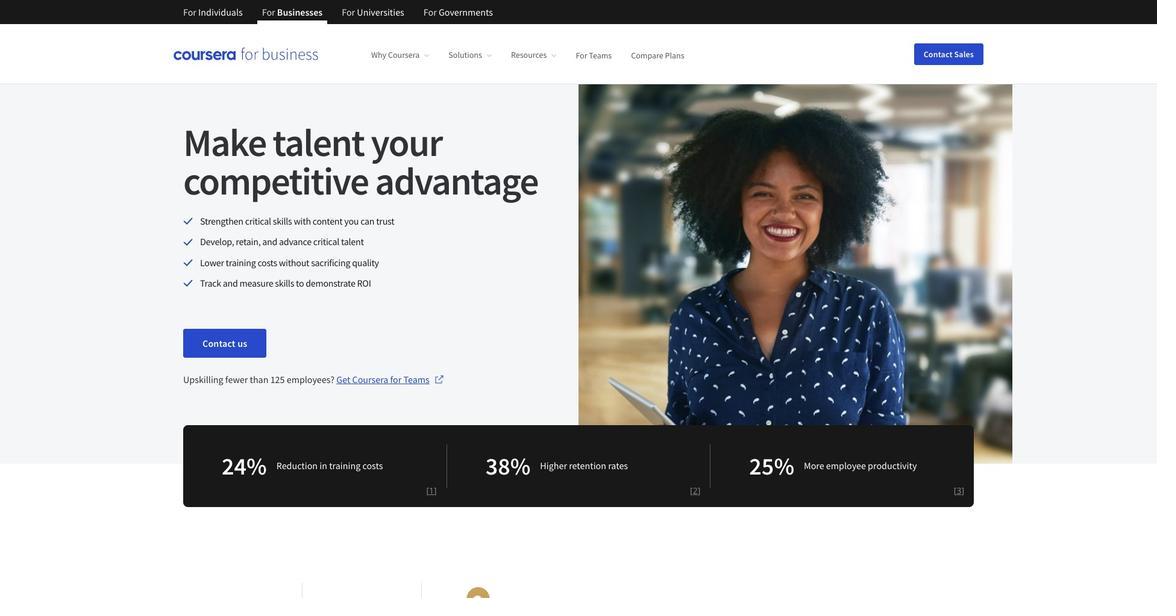 Task type: vqa. For each thing, say whether or not it's contained in the screenshot.
Enroll
no



Task type: locate. For each thing, give the bounding box(es) containing it.
2 [ from the left
[[690, 485, 693, 496]]

critical up retain, at the left of page
[[245, 215, 271, 227]]

to
[[296, 277, 304, 289]]

for left businesses
[[262, 6, 275, 18]]

costs right in
[[363, 460, 383, 472]]

1 horizontal spatial training
[[329, 460, 361, 472]]

critical down the content
[[313, 236, 339, 248]]

0 horizontal spatial contact
[[203, 337, 236, 349]]

for left governments
[[424, 6, 437, 18]]

]
[[434, 485, 437, 496], [698, 485, 701, 496], [962, 485, 965, 496]]

0 horizontal spatial [
[[426, 485, 429, 496]]

strengthen
[[200, 215, 243, 227]]

for
[[183, 6, 196, 18], [262, 6, 275, 18], [342, 6, 355, 18], [424, 6, 437, 18], [576, 50, 588, 60]]

1 vertical spatial contact
[[203, 337, 236, 349]]

[
[[426, 485, 429, 496], [690, 485, 693, 496], [954, 485, 957, 496]]

contact sales button
[[914, 43, 984, 65]]

24%
[[222, 451, 267, 481]]

for for businesses
[[262, 6, 275, 18]]

teams right for on the bottom
[[404, 374, 430, 386]]

with
[[294, 215, 311, 227]]

0 vertical spatial contact
[[924, 49, 953, 59]]

1 horizontal spatial [
[[690, 485, 693, 496]]

for left individuals
[[183, 6, 196, 18]]

retain,
[[236, 236, 261, 248]]

skills left to at left top
[[275, 277, 294, 289]]

sales
[[955, 49, 974, 59]]

[ 3 ]
[[954, 485, 965, 496]]

your
[[371, 118, 442, 166]]

for for governments
[[424, 6, 437, 18]]

for right resources link
[[576, 50, 588, 60]]

0 vertical spatial and
[[262, 236, 277, 248]]

0 vertical spatial training
[[226, 257, 256, 269]]

sacrificing
[[311, 257, 350, 269]]

1 horizontal spatial costs
[[363, 460, 383, 472]]

contact us
[[203, 337, 247, 349]]

talent
[[273, 118, 364, 166], [341, 236, 364, 248]]

0 vertical spatial talent
[[273, 118, 364, 166]]

talent inside make talent your competitive advantage
[[273, 118, 364, 166]]

why
[[371, 50, 387, 60]]

track
[[200, 277, 221, 289]]

solutions
[[449, 50, 482, 60]]

individuals
[[198, 6, 243, 18]]

higher
[[540, 460, 567, 472]]

2 horizontal spatial ]
[[962, 485, 965, 496]]

upskilling fewer than 125 employees?
[[183, 374, 337, 386]]

contact left sales
[[924, 49, 953, 59]]

lower
[[200, 257, 224, 269]]

] for 24%
[[434, 485, 437, 496]]

develop,
[[200, 236, 234, 248]]

without
[[279, 257, 309, 269]]

contact
[[924, 49, 953, 59], [203, 337, 236, 349]]

and
[[262, 236, 277, 248], [223, 277, 238, 289]]

for
[[390, 374, 402, 386]]

1 horizontal spatial ]
[[698, 485, 701, 496]]

demonstrate
[[306, 277, 355, 289]]

businesses
[[277, 6, 323, 18]]

] for 25%
[[962, 485, 965, 496]]

contact inside button
[[924, 49, 953, 59]]

0 horizontal spatial critical
[[245, 215, 271, 227]]

for universities
[[342, 6, 404, 18]]

0 vertical spatial costs
[[258, 257, 277, 269]]

0 horizontal spatial and
[[223, 277, 238, 289]]

[ 1 ]
[[426, 485, 437, 496]]

critical
[[245, 215, 271, 227], [313, 236, 339, 248]]

quality
[[352, 257, 379, 269]]

0 horizontal spatial training
[[226, 257, 256, 269]]

1 horizontal spatial teams
[[589, 50, 612, 60]]

than
[[250, 374, 269, 386]]

governments
[[439, 6, 493, 18]]

fewer
[[225, 374, 248, 386]]

teams
[[589, 50, 612, 60], [404, 374, 430, 386]]

compare
[[631, 50, 664, 60]]

coursera inside get coursera for teams link
[[352, 374, 388, 386]]

for left "universities"
[[342, 6, 355, 18]]

1 vertical spatial critical
[[313, 236, 339, 248]]

coursera right why
[[388, 50, 420, 60]]

advantage
[[375, 157, 538, 205]]

3 [ from the left
[[954, 485, 957, 496]]

1 vertical spatial skills
[[275, 277, 294, 289]]

1 vertical spatial teams
[[404, 374, 430, 386]]

1 ] from the left
[[434, 485, 437, 496]]

2 horizontal spatial [
[[954, 485, 957, 496]]

resources
[[511, 50, 547, 60]]

costs
[[258, 257, 277, 269], [363, 460, 383, 472]]

3 ] from the left
[[962, 485, 965, 496]]

reduction in training costs
[[277, 460, 383, 472]]

2 ] from the left
[[698, 485, 701, 496]]

training right in
[[329, 460, 361, 472]]

measure
[[240, 277, 273, 289]]

more employee productivity
[[804, 460, 917, 472]]

coursera left for on the bottom
[[352, 374, 388, 386]]

competitive
[[183, 157, 369, 205]]

1
[[429, 485, 434, 496]]

training
[[226, 257, 256, 269], [329, 460, 361, 472]]

1 [ from the left
[[426, 485, 429, 496]]

125
[[270, 374, 285, 386]]

1 vertical spatial coursera
[[352, 374, 388, 386]]

coursera
[[388, 50, 420, 60], [352, 374, 388, 386]]

costs up measure
[[258, 257, 277, 269]]

resources link
[[511, 50, 557, 60]]

0 vertical spatial coursera
[[388, 50, 420, 60]]

and right retain, at the left of page
[[262, 236, 277, 248]]

] for 38%
[[698, 485, 701, 496]]

and right track
[[223, 277, 238, 289]]

for businesses
[[262, 6, 323, 18]]

1 vertical spatial costs
[[363, 460, 383, 472]]

training down retain, at the left of page
[[226, 257, 256, 269]]

[ for 24%
[[426, 485, 429, 496]]

skills left with
[[273, 215, 292, 227]]

0 horizontal spatial ]
[[434, 485, 437, 496]]

1 horizontal spatial contact
[[924, 49, 953, 59]]

teams left the compare
[[589, 50, 612, 60]]

employees?
[[287, 374, 335, 386]]

25%
[[750, 451, 795, 481]]

contact left us
[[203, 337, 236, 349]]

1 horizontal spatial and
[[262, 236, 277, 248]]

skills
[[273, 215, 292, 227], [275, 277, 294, 289]]

for governments
[[424, 6, 493, 18]]



Task type: describe. For each thing, give the bounding box(es) containing it.
for for universities
[[342, 6, 355, 18]]

0 vertical spatial critical
[[245, 215, 271, 227]]

coursera for why
[[388, 50, 420, 60]]

us
[[238, 337, 247, 349]]

plans
[[665, 50, 685, 60]]

why coursera link
[[371, 50, 429, 60]]

get coursera for teams link
[[337, 372, 444, 387]]

why coursera
[[371, 50, 420, 60]]

contact for contact sales
[[924, 49, 953, 59]]

rates
[[608, 460, 628, 472]]

employee
[[826, 460, 866, 472]]

you
[[344, 215, 359, 227]]

38%
[[486, 451, 531, 481]]

1 horizontal spatial critical
[[313, 236, 339, 248]]

roi
[[357, 277, 371, 289]]

content
[[313, 215, 343, 227]]

0 horizontal spatial teams
[[404, 374, 430, 386]]

strengthen critical skills with content you can trust
[[200, 215, 394, 227]]

for teams link
[[576, 50, 612, 60]]

1 vertical spatial training
[[329, 460, 361, 472]]

contact sales
[[924, 49, 974, 59]]

compare plans
[[631, 50, 685, 60]]

0 vertical spatial teams
[[589, 50, 612, 60]]

2
[[693, 485, 698, 496]]

compare plans link
[[631, 50, 685, 60]]

coursera for business image
[[174, 48, 318, 60]]

upskilling
[[183, 374, 223, 386]]

develop, retain, and advance critical talent
[[200, 236, 364, 248]]

get coursera for teams
[[337, 374, 430, 386]]

get
[[337, 374, 350, 386]]

in
[[320, 460, 327, 472]]

productivity
[[868, 460, 917, 472]]

lower training costs without sacrificing quality
[[200, 257, 379, 269]]

0 horizontal spatial costs
[[258, 257, 277, 269]]

for for individuals
[[183, 6, 196, 18]]

for individuals
[[183, 6, 243, 18]]

make
[[183, 118, 266, 166]]

coursera for get
[[352, 374, 388, 386]]

trust
[[376, 215, 394, 227]]

[ for 25%
[[954, 485, 957, 496]]

for teams
[[576, 50, 612, 60]]

1 vertical spatial talent
[[341, 236, 364, 248]]

contact us link
[[183, 329, 267, 358]]

retention
[[569, 460, 606, 472]]

solutions link
[[449, 50, 492, 60]]

banner navigation
[[174, 0, 503, 24]]

3
[[957, 485, 962, 496]]

can
[[361, 215, 375, 227]]

advance
[[279, 236, 312, 248]]

[ for 38%
[[690, 485, 693, 496]]

universities
[[357, 6, 404, 18]]

contact for contact us
[[203, 337, 236, 349]]

reduction
[[277, 460, 318, 472]]

higher retention rates
[[540, 460, 628, 472]]

reliance logo image
[[447, 588, 515, 599]]

track and measure skills to demonstrate roi
[[200, 277, 371, 289]]

[ 2 ]
[[690, 485, 701, 496]]

1 vertical spatial and
[[223, 277, 238, 289]]

more
[[804, 460, 825, 472]]

0 vertical spatial skills
[[273, 215, 292, 227]]

make talent your competitive advantage
[[183, 118, 538, 205]]



